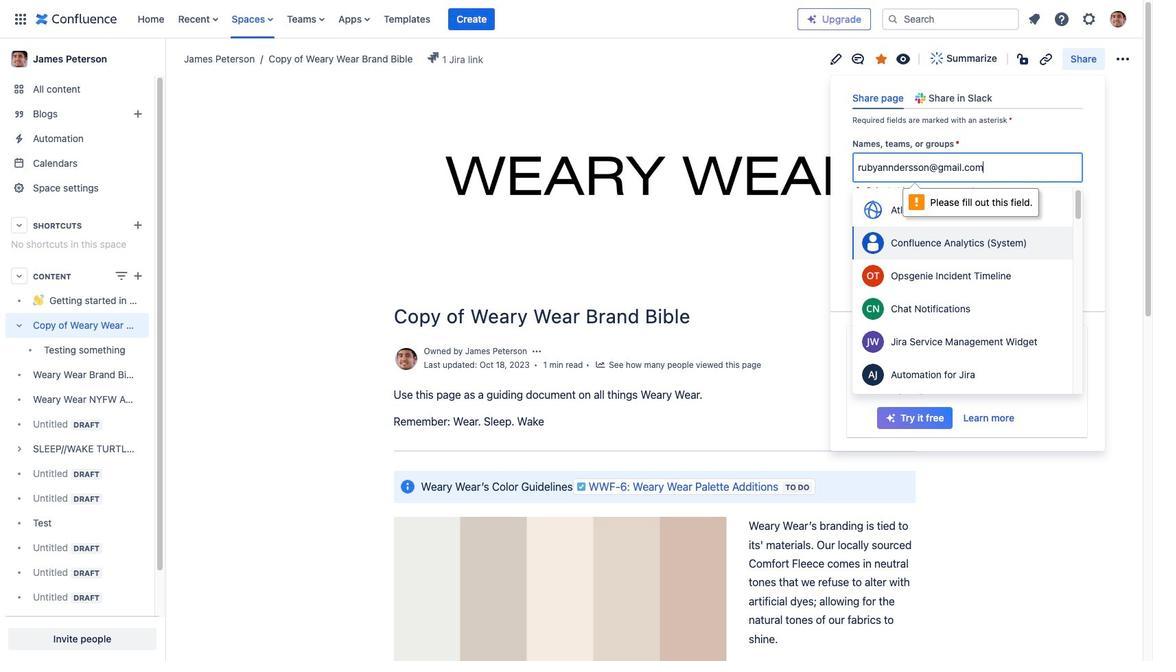 Task type: vqa. For each thing, say whether or not it's contained in the screenshot.
the 0
no



Task type: describe. For each thing, give the bounding box(es) containing it.
global element
[[8, 0, 798, 38]]

settings icon image
[[1081, 11, 1098, 27]]

Anything they should know? text field
[[853, 220, 1083, 272]]

stop watching image
[[895, 50, 912, 67]]

more actions image
[[1115, 50, 1131, 67]]

premium image
[[807, 13, 818, 24]]

list for appswitcher icon
[[131, 0, 798, 38]]

unstar image
[[873, 50, 890, 67]]

copy link image
[[1038, 50, 1054, 67]]

collapse sidebar image
[[150, 45, 180, 73]]

tree inside space element
[[5, 288, 149, 634]]

manage page ownership image
[[531, 346, 542, 357]]

Search field
[[882, 8, 1019, 30]]



Task type: locate. For each thing, give the bounding box(es) containing it.
None text field
[[858, 161, 986, 174]]

error image
[[853, 185, 864, 196]]

search image
[[888, 13, 899, 24]]

create a blog image
[[130, 106, 146, 122]]

space element
[[0, 38, 165, 661]]

help icon image
[[1054, 11, 1070, 27]]

0 horizontal spatial list
[[131, 0, 798, 38]]

tree item
[[5, 313, 149, 362]]

confluence image
[[36, 11, 117, 27], [36, 11, 117, 27]]

panel info image
[[399, 479, 416, 495]]

create a page image
[[130, 268, 146, 284]]

list item inside list
[[448, 8, 495, 30]]

tab list
[[847, 86, 1089, 109]]

1 horizontal spatial list
[[1022, 7, 1135, 31]]

tree
[[5, 288, 149, 634]]

list for premium icon
[[1022, 7, 1135, 31]]

banner
[[0, 0, 1143, 38]]

your profile and preferences image
[[1110, 11, 1127, 27]]

edit this page image
[[828, 50, 844, 67]]

tree item inside space element
[[5, 313, 149, 362]]

list item
[[448, 8, 495, 30]]

change view image
[[113, 268, 130, 284]]

None search field
[[882, 8, 1019, 30]]

appswitcher icon image
[[12, 11, 29, 27]]

no restrictions image
[[1016, 50, 1032, 67]]

neutrals.png image
[[394, 517, 727, 661]]

add shortcut image
[[130, 217, 146, 233]]

more information about james peterson image
[[394, 347, 418, 371]]

list
[[131, 0, 798, 38], [1022, 7, 1135, 31]]

group
[[877, 407, 1023, 429]]

notification icon image
[[1026, 11, 1043, 27]]



